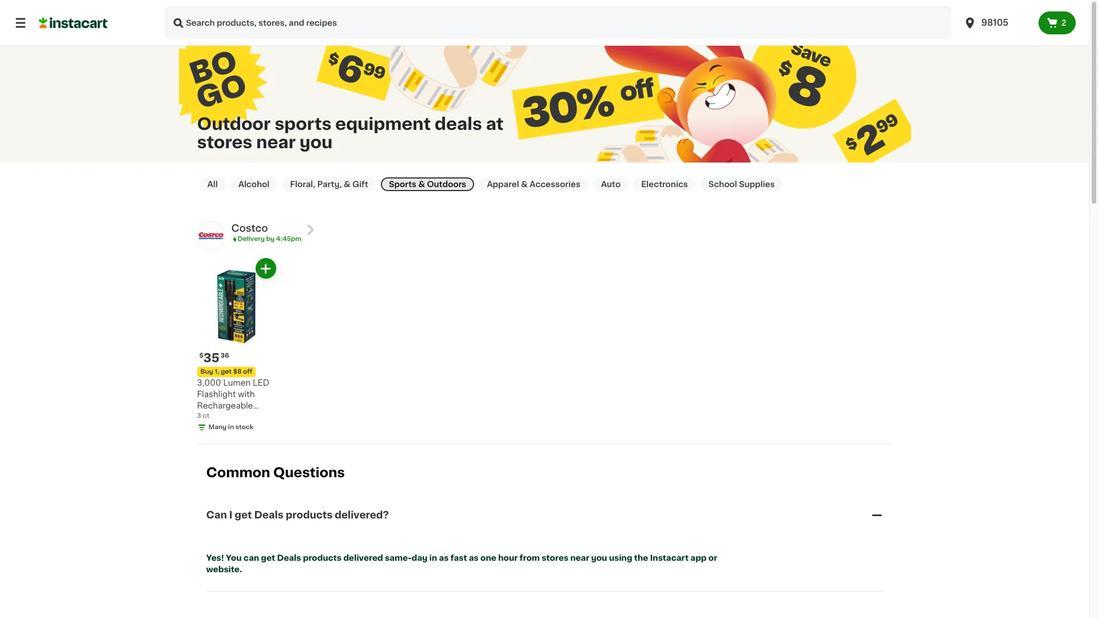 Task type: locate. For each thing, give the bounding box(es) containing it.
sports
[[275, 115, 332, 132]]

from
[[520, 554, 540, 562]]

0 horizontal spatial stores
[[197, 134, 253, 150]]

in
[[228, 424, 234, 431], [430, 554, 437, 562]]

as left one
[[469, 554, 479, 562]]

you inside yes! you can get deals products delivered same-day in as fast as one hour from stores near you using the instacart app or website.
[[592, 554, 608, 562]]

at
[[486, 115, 504, 132]]

& right apparel
[[521, 180, 528, 188]]

instacart logo image
[[39, 16, 108, 30]]

stores inside outdoor sports equipment deals at stores near you
[[197, 134, 253, 150]]

1 vertical spatial you
[[592, 554, 608, 562]]

you left using
[[592, 554, 608, 562]]

deals inside dropdown button
[[254, 511, 284, 520]]

many in stock
[[209, 424, 254, 431]]

products
[[286, 511, 333, 520], [303, 554, 342, 562]]

costco
[[231, 224, 268, 233]]

0 vertical spatial get
[[221, 369, 232, 375]]

electronics link
[[634, 177, 696, 191]]

1 vertical spatial near
[[571, 554, 590, 562]]

all
[[207, 180, 218, 188]]

sports & outdoors
[[389, 180, 467, 188]]

None search field
[[165, 7, 952, 39]]

stores right from
[[542, 554, 569, 562]]

3,000 lumen led flashlight with rechargeable batteries
[[197, 379, 269, 421]]

0 vertical spatial stores
[[197, 134, 253, 150]]

you down sports
[[300, 134, 333, 150]]

& right sports
[[419, 180, 425, 188]]

2 as from the left
[[469, 554, 479, 562]]

delivery by 4:45pm
[[238, 236, 302, 242]]

apparel & accessories link
[[479, 177, 589, 191]]

& for apparel & accessories
[[521, 180, 528, 188]]

3,000
[[197, 379, 221, 387]]

apparel & accessories
[[487, 180, 581, 188]]

1 horizontal spatial stores
[[542, 554, 569, 562]]

1 as from the left
[[439, 554, 449, 562]]

get inside product group
[[221, 369, 232, 375]]

yes!
[[206, 554, 224, 562]]

1 vertical spatial in
[[430, 554, 437, 562]]

delivery
[[238, 236, 265, 242]]

0 horizontal spatial in
[[228, 424, 234, 431]]

equipment
[[336, 115, 431, 132]]

all link
[[199, 177, 226, 191]]

2 & from the left
[[419, 180, 425, 188]]

with
[[238, 391, 255, 399]]

0 vertical spatial near
[[256, 134, 296, 150]]

1 horizontal spatial in
[[430, 554, 437, 562]]

the
[[635, 554, 649, 562]]

gift
[[353, 180, 368, 188]]

get right can
[[261, 554, 275, 562]]

as left fast
[[439, 554, 449, 562]]

0 vertical spatial you
[[300, 134, 333, 150]]

0 vertical spatial products
[[286, 511, 333, 520]]

get inside yes! you can get deals products delivered same-day in as fast as one hour from stores near you using the instacart app or website.
[[261, 554, 275, 562]]

outdoor
[[197, 115, 271, 132]]

get inside 'can i get deals products delivered?' dropdown button
[[235, 511, 252, 520]]

get right i
[[235, 511, 252, 520]]

1 horizontal spatial &
[[419, 180, 425, 188]]

3 ct
[[197, 413, 209, 419]]

delivered
[[344, 554, 383, 562]]

1 horizontal spatial near
[[571, 554, 590, 562]]

you
[[300, 134, 333, 150], [592, 554, 608, 562]]

get for $8
[[221, 369, 232, 375]]

many
[[209, 424, 227, 431]]

3 & from the left
[[521, 180, 528, 188]]

near down sports
[[256, 134, 296, 150]]

98105 button
[[957, 7, 1039, 39], [964, 7, 1032, 39]]

&
[[344, 180, 351, 188], [419, 180, 425, 188], [521, 180, 528, 188]]

1 vertical spatial deals
[[277, 554, 301, 562]]

stores inside yes! you can get deals products delivered same-day in as fast as one hour from stores near you using the instacart app or website.
[[542, 554, 569, 562]]

alcohol link
[[230, 177, 278, 191]]

2 horizontal spatial get
[[261, 554, 275, 562]]

get
[[221, 369, 232, 375], [235, 511, 252, 520], [261, 554, 275, 562]]

stores down outdoor on the top left of the page
[[197, 134, 253, 150]]

you
[[226, 554, 242, 562]]

1 horizontal spatial get
[[235, 511, 252, 520]]

2 horizontal spatial &
[[521, 180, 528, 188]]

deals right can
[[277, 554, 301, 562]]

led
[[253, 379, 269, 387]]

near left using
[[571, 554, 590, 562]]

school
[[709, 180, 738, 188]]

near inside yes! you can get deals products delivered same-day in as fast as one hour from stores near you using the instacart app or website.
[[571, 554, 590, 562]]

in right day
[[430, 554, 437, 562]]

get right 1,
[[221, 369, 232, 375]]

in inside yes! you can get deals products delivered same-day in as fast as one hour from stores near you using the instacart app or website.
[[430, 554, 437, 562]]

0 vertical spatial in
[[228, 424, 234, 431]]

0 vertical spatial deals
[[254, 511, 284, 520]]

as
[[439, 554, 449, 562], [469, 554, 479, 562]]

near
[[256, 134, 296, 150], [571, 554, 590, 562]]

common
[[206, 467, 270, 479]]

products down 'questions' on the bottom left
[[286, 511, 333, 520]]

2 vertical spatial get
[[261, 554, 275, 562]]

0 horizontal spatial get
[[221, 369, 232, 375]]

0 horizontal spatial &
[[344, 180, 351, 188]]

Search field
[[165, 7, 952, 39]]

$8
[[233, 369, 242, 375]]

products left delivered
[[303, 554, 342, 562]]

0 horizontal spatial near
[[256, 134, 296, 150]]

1 horizontal spatial as
[[469, 554, 479, 562]]

stores
[[197, 134, 253, 150], [542, 554, 569, 562]]

$
[[199, 353, 204, 359]]

auto
[[601, 180, 621, 188]]

i
[[229, 511, 233, 520]]

by
[[266, 236, 275, 242]]

sports & outdoors link
[[381, 177, 475, 191]]

alcohol
[[238, 180, 270, 188]]

35
[[204, 352, 220, 364]]

0 horizontal spatial you
[[300, 134, 333, 150]]

deals
[[254, 511, 284, 520], [277, 554, 301, 562]]

apparel
[[487, 180, 519, 188]]

deals inside yes! you can get deals products delivered same-day in as fast as one hour from stores near you using the instacart app or website.
[[277, 554, 301, 562]]

1 vertical spatial get
[[235, 511, 252, 520]]

1 horizontal spatial you
[[592, 554, 608, 562]]

0 horizontal spatial as
[[439, 554, 449, 562]]

1 vertical spatial products
[[303, 554, 342, 562]]

& left gift
[[344, 180, 351, 188]]

deals
[[435, 115, 482, 132]]

floral, party, & gift
[[290, 180, 368, 188]]

1 vertical spatial stores
[[542, 554, 569, 562]]

instacart
[[651, 554, 689, 562]]

deals right i
[[254, 511, 284, 520]]

$ 35 36
[[199, 352, 229, 364]]

in left stock
[[228, 424, 234, 431]]

item carousel region
[[181, 258, 893, 439]]



Task type: describe. For each thing, give the bounding box(es) containing it.
school supplies link
[[701, 177, 783, 191]]

day
[[412, 554, 428, 562]]

4:45pm
[[276, 236, 302, 242]]

1 & from the left
[[344, 180, 351, 188]]

product group
[[197, 258, 276, 432]]

lumen
[[223, 379, 251, 387]]

questions
[[273, 467, 345, 479]]

can
[[244, 554, 259, 562]]

2 98105 button from the left
[[964, 7, 1032, 39]]

36
[[221, 353, 229, 359]]

party,
[[317, 180, 342, 188]]

same-
[[385, 554, 412, 562]]

rechargeable
[[197, 402, 253, 410]]

one
[[481, 554, 497, 562]]

98105
[[982, 18, 1009, 27]]

in inside product group
[[228, 424, 234, 431]]

app
[[691, 554, 707, 562]]

electronics
[[642, 180, 688, 188]]

outdoor sports equipment deals at stores near you main content
[[0, 0, 1090, 618]]

2 button
[[1039, 11, 1076, 34]]

outdoors
[[427, 180, 467, 188]]

accessories
[[530, 180, 581, 188]]

common questions
[[206, 467, 345, 479]]

using
[[609, 554, 633, 562]]

products inside dropdown button
[[286, 511, 333, 520]]

supplies
[[740, 180, 775, 188]]

school supplies
[[709, 180, 775, 188]]

costco image
[[197, 222, 225, 250]]

floral,
[[290, 180, 315, 188]]

can i get deals products delivered?
[[206, 511, 389, 520]]

delivered?
[[335, 511, 389, 520]]

near inside outdoor sports equipment deals at stores near you
[[256, 134, 296, 150]]

stock
[[236, 424, 254, 431]]

yes! you can get deals products delivered same-day in as fast as one hour from stores near you using the instacart app or website.
[[206, 554, 720, 573]]

1,
[[215, 369, 219, 375]]

& for sports & outdoors
[[419, 180, 425, 188]]

buy
[[201, 369, 213, 375]]

hour
[[499, 554, 518, 562]]

2
[[1062, 19, 1067, 27]]

can i get deals products delivered? button
[[206, 495, 884, 536]]

or
[[709, 554, 718, 562]]

flashlight
[[197, 391, 236, 399]]

floral, party, & gift link
[[282, 177, 376, 191]]

batteries
[[197, 413, 234, 421]]

add image
[[259, 261, 273, 276]]

get for deals
[[235, 511, 252, 520]]

3
[[197, 413, 201, 419]]

1 98105 button from the left
[[957, 7, 1039, 39]]

can
[[206, 511, 227, 520]]

products inside yes! you can get deals products delivered same-day in as fast as one hour from stores near you using the instacart app or website.
[[303, 554, 342, 562]]

you inside outdoor sports equipment deals at stores near you
[[300, 134, 333, 150]]

website.
[[206, 565, 242, 573]]

off
[[243, 369, 253, 375]]

sports
[[389, 180, 417, 188]]

ct
[[203, 413, 209, 419]]

fast
[[451, 554, 467, 562]]

outdoor sports equipment deals at stores near you
[[197, 115, 504, 150]]

buy 1, get $8 off
[[201, 369, 253, 375]]

auto link
[[593, 177, 629, 191]]



Task type: vqa. For each thing, say whether or not it's contained in the screenshot.
GIFT at the top of page
yes



